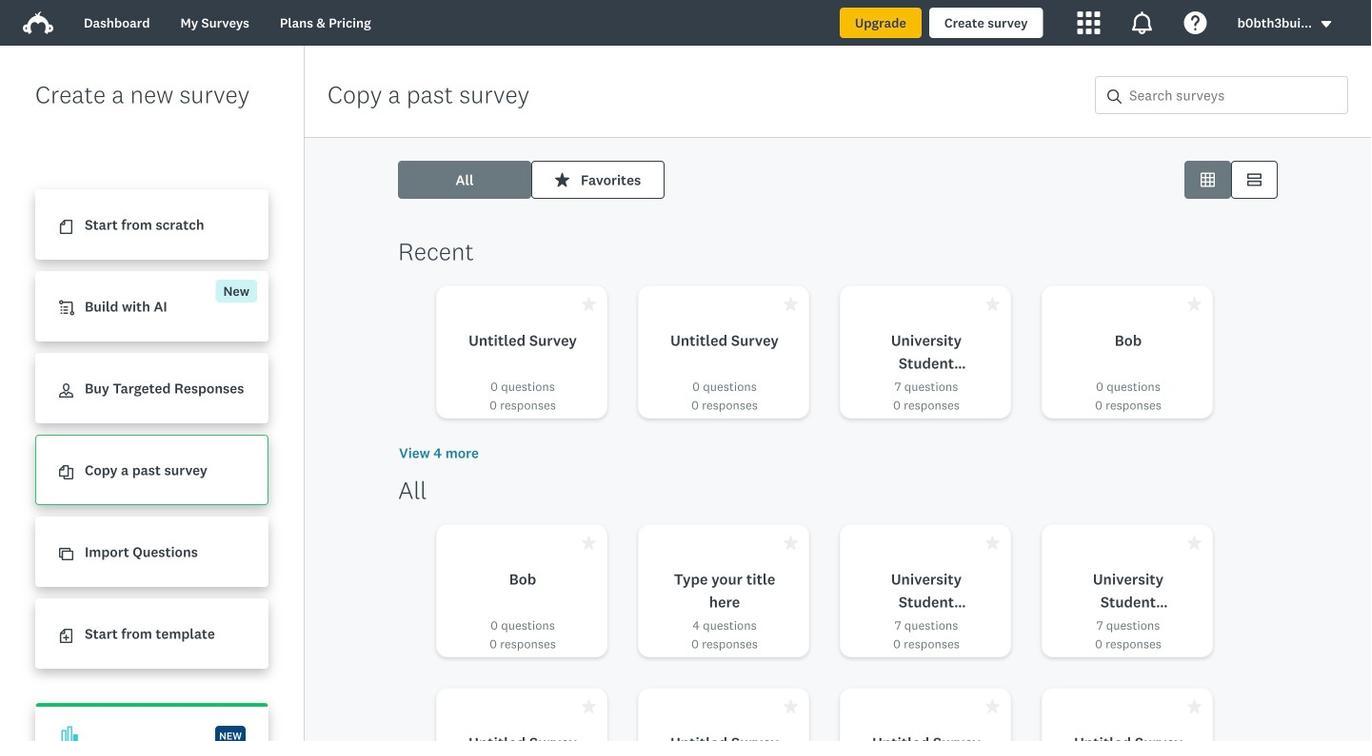 Task type: vqa. For each thing, say whether or not it's contained in the screenshot.
"clone" 'image'
yes



Task type: describe. For each thing, give the bounding box(es) containing it.
2 horizontal spatial starfilled image
[[1187, 297, 1202, 311]]

help icon image
[[1184, 11, 1207, 34]]

clone image
[[59, 548, 73, 562]]

1 brand logo image from the top
[[23, 8, 53, 38]]

textboxmultiple image
[[1247, 173, 1262, 187]]

grid image
[[1201, 173, 1215, 187]]

0 horizontal spatial starfilled image
[[555, 173, 569, 187]]

notification center icon image
[[1131, 11, 1154, 34]]

document image
[[59, 220, 73, 234]]



Task type: locate. For each thing, give the bounding box(es) containing it.
starfilled image
[[582, 297, 596, 311], [986, 297, 1000, 311], [582, 536, 596, 550], [784, 536, 798, 550], [986, 536, 1000, 550], [1187, 536, 1202, 550], [582, 700, 596, 714], [784, 700, 798, 714], [986, 700, 1000, 714], [1187, 700, 1202, 714]]

documentclone image
[[59, 466, 73, 480]]

dropdown arrow icon image
[[1320, 18, 1333, 31], [1322, 21, 1332, 28]]

search image
[[1108, 89, 1122, 104]]

products icon image
[[1078, 11, 1100, 34], [1078, 11, 1100, 34]]

user image
[[59, 384, 73, 398]]

brand logo image
[[23, 8, 53, 38], [23, 11, 53, 34]]

starfilled image
[[555, 173, 569, 187], [784, 297, 798, 311], [1187, 297, 1202, 311]]

2 brand logo image from the top
[[23, 11, 53, 34]]

1 horizontal spatial starfilled image
[[784, 297, 798, 311]]

Search surveys field
[[1122, 77, 1347, 113]]

documentplus image
[[59, 630, 73, 644]]



